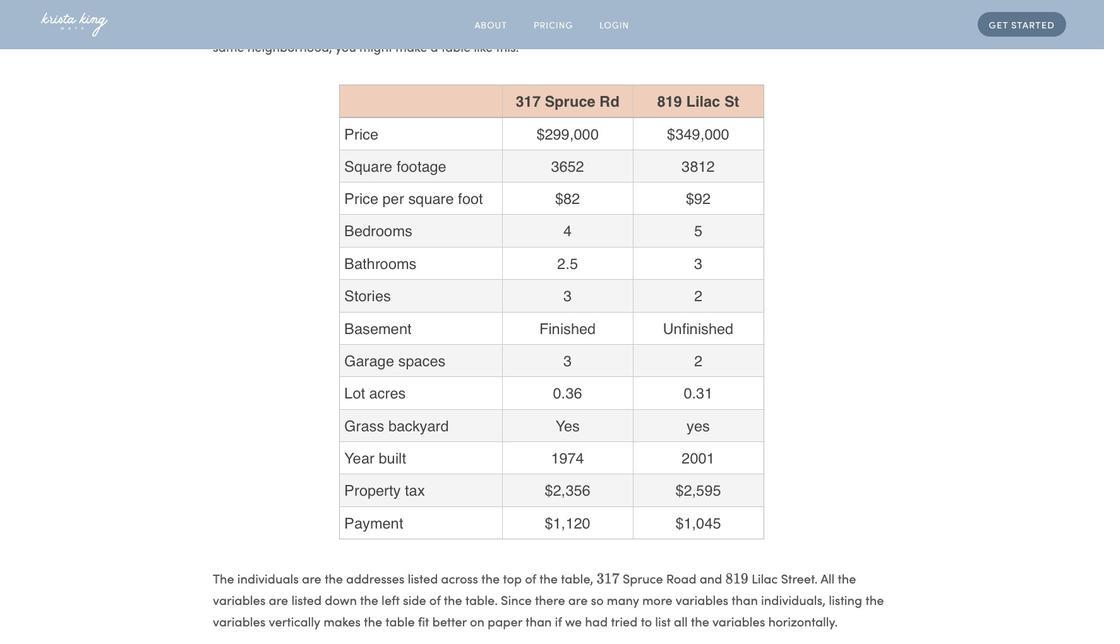 Task type: locate. For each thing, give the bounding box(es) containing it.
all
[[674, 613, 688, 630]]

2 1 from the left
[[734, 570, 741, 588]]

0 horizontal spatial if
[[235, 0, 242, 12]]

0 vertical spatial list
[[656, 0, 671, 12]]

table left like
[[442, 37, 471, 55]]

we
[[565, 613, 582, 630]]

than down the 9
[[732, 591, 758, 609]]

individuals,
[[478, 0, 543, 12], [762, 591, 826, 609]]

lots right have on the left of the page
[[301, 0, 321, 12]]

login
[[600, 18, 630, 31]]

of inside the individuals are the addresses listed across the top of the table, 3 1 7 spruce road and 8 1 9
[[525, 570, 537, 587]]

top up in
[[823, 0, 842, 12]]

9
[[741, 570, 749, 588]]

of up since at the bottom left of page
[[525, 570, 537, 587]]

all
[[821, 570, 835, 587]]

individuals, down the street.
[[762, 591, 826, 609]]

lots
[[301, 0, 321, 12], [568, 16, 588, 34]]

0 horizontal spatial top
[[503, 570, 522, 587]]

0 horizontal spatial across
[[441, 570, 478, 587]]

2 to from the top
[[641, 613, 652, 630]]

1 vertical spatial list
[[656, 613, 671, 630]]

side
[[403, 591, 426, 609]]

top inside the individuals are the addresses listed across the top of the table, 3 1 7 spruce road and 8 1 9
[[503, 570, 522, 587]]

than down there
[[526, 613, 552, 630]]

0 horizontal spatial 1
[[605, 570, 612, 588]]

a right make
[[431, 37, 438, 55]]

1 horizontal spatial top
[[823, 0, 842, 12]]

if
[[235, 0, 242, 12], [454, 16, 461, 34], [555, 613, 562, 630]]

0 vertical spatial top
[[823, 0, 842, 12]]

0 horizontal spatial listed
[[292, 591, 322, 609]]

0 vertical spatial and
[[845, 0, 867, 12]]

individuals, up about link
[[478, 0, 543, 12]]

lilac
[[752, 570, 778, 587]]

1 vertical spatial listed
[[292, 591, 322, 609]]

you down the side.
[[336, 37, 356, 55]]

1 vertical spatial across
[[441, 570, 478, 587]]

one-way data table about different properties image
[[333, 78, 772, 546]]

street.
[[782, 570, 818, 587]]

1 horizontal spatial table
[[442, 37, 471, 55]]

1 horizontal spatial 1
[[734, 570, 741, 588]]

list up information
[[656, 0, 671, 12]]

0 horizontal spatial you
[[246, 0, 266, 12]]

down inside lilac street. all the variables are listed down the left side of the table. since there are so many more variables than individuals, listing the variables vertically makes the table fit better on paper than if we had tried to list all the variables horizontally.
[[325, 591, 357, 609]]

helpful
[[599, 0, 638, 12]]

0 vertical spatial individuals,
[[478, 0, 543, 12]]

1 left "lilac"
[[734, 570, 741, 588]]

1 horizontal spatial you
[[336, 37, 356, 55]]

0 vertical spatial down
[[269, 16, 301, 34]]

listed inside lilac street. all the variables are listed down the left side of the table. since there are so many more variables than individuals, listing the variables vertically makes the table fit better on paper than if we had tried to list all the variables horizontally.
[[292, 591, 322, 609]]

1 horizontal spatial individuals,
[[762, 591, 826, 609]]

top
[[823, 0, 842, 12], [503, 570, 522, 587]]

1 1 from the left
[[605, 570, 612, 588]]

1 vertical spatial than
[[526, 613, 552, 630]]

0 vertical spatial listed
[[408, 570, 438, 587]]

down down have on the left of the page
[[269, 16, 301, 34]]

tried
[[611, 613, 638, 630]]

1 vertical spatial to
[[641, 613, 652, 630]]

2 horizontal spatial are
[[569, 591, 588, 609]]

0 horizontal spatial down
[[269, 16, 301, 34]]

8
[[726, 570, 734, 588]]

if right the but
[[235, 0, 242, 12]]

down up 'makes'
[[325, 591, 357, 609]]

0 vertical spatial a
[[443, 0, 451, 12]]

1 vertical spatial and
[[700, 570, 723, 587]]

left left the side.
[[326, 16, 344, 34]]

0 vertical spatial individuals
[[696, 0, 758, 12]]

1 horizontal spatial and
[[845, 0, 867, 12]]

1 vertical spatial individuals,
[[762, 591, 826, 609]]

be
[[581, 0, 596, 12]]

1 vertical spatial down
[[325, 591, 357, 609]]

listed
[[408, 570, 438, 587], [292, 591, 322, 609]]

left
[[326, 16, 344, 34], [382, 591, 400, 609]]

lots down the be
[[568, 16, 588, 34]]

about
[[475, 18, 507, 31]]

1 vertical spatial lots
[[568, 16, 588, 34]]

of right have on the left of the page
[[324, 0, 335, 12]]

1 list from the top
[[656, 0, 671, 12]]

addresses
[[346, 570, 405, 587]]

table
[[442, 37, 471, 55], [386, 613, 415, 630]]

the
[[675, 0, 693, 12], [801, 0, 819, 12], [871, 0, 889, 12], [304, 16, 323, 34], [839, 16, 858, 34], [325, 570, 343, 587], [482, 570, 500, 587], [540, 570, 558, 587], [838, 570, 857, 587], [360, 591, 379, 609], [444, 591, 462, 609], [866, 591, 884, 609], [364, 613, 382, 630], [691, 613, 710, 630]]

0 vertical spatial lots
[[301, 0, 321, 12]]

1
[[605, 570, 612, 588], [734, 570, 741, 588]]

1 vertical spatial top
[[503, 570, 522, 587]]

spruce
[[623, 570, 663, 587]]

and
[[845, 0, 867, 12], [700, 570, 723, 587]]

0 vertical spatial left
[[326, 16, 344, 34]]

of inside lilac street. all the variables are listed down the left side of the table. since there are so many more variables than individuals, listing the variables vertically makes the table fit better on paper than if we had tried to list all the variables horizontally.
[[430, 591, 441, 609]]

1 to from the top
[[641, 0, 653, 12]]

0 horizontal spatial table
[[386, 613, 415, 630]]

1 horizontal spatial left
[[382, 591, 400, 609]]

1 horizontal spatial individuals
[[696, 0, 758, 12]]

to inside but if you have lots of variables but only a few individuals, it can be helpful to list the individuals across the top and the variables down the left side. for example, if you're comparing lots of information about two houses for sale in the same neighborhood, you might make a table like this:
[[641, 0, 653, 12]]

1 vertical spatial left
[[382, 591, 400, 609]]

and inside but if you have lots of variables but only a few individuals, it can be helpful to list the individuals across the top and the variables down the left side. for example, if you're comparing lots of information about two houses for sale in the same neighborhood, you might make a table like this:
[[845, 0, 867, 12]]

are
[[302, 570, 322, 587], [269, 591, 288, 609], [569, 591, 588, 609]]

table inside but if you have lots of variables but only a few individuals, it can be helpful to list the individuals across the top and the variables down the left side. for example, if you're comparing lots of information about two houses for sale in the same neighborhood, you might make a table like this:
[[442, 37, 471, 55]]

1 horizontal spatial are
[[302, 570, 322, 587]]

1 horizontal spatial across
[[761, 0, 798, 12]]

down
[[269, 16, 301, 34], [325, 591, 357, 609]]

1 vertical spatial you
[[336, 37, 356, 55]]

to right tried
[[641, 613, 652, 630]]

started
[[1012, 18, 1055, 31]]

table left fit
[[386, 613, 415, 630]]

make
[[396, 37, 428, 55]]

to
[[641, 0, 653, 12], [641, 613, 652, 630]]

there
[[535, 591, 565, 609]]

1 up many
[[605, 570, 612, 588]]

you
[[246, 0, 266, 12], [336, 37, 356, 55]]

1 vertical spatial a
[[431, 37, 438, 55]]

3
[[597, 570, 605, 588]]

2 list from the top
[[656, 613, 671, 630]]

individuals right the the
[[237, 570, 299, 587]]

0 horizontal spatial than
[[526, 613, 552, 630]]

across up the for
[[761, 0, 798, 12]]

table,
[[561, 570, 594, 587]]

you left have on the left of the page
[[246, 0, 266, 12]]

example,
[[398, 16, 450, 34]]

top inside but if you have lots of variables but only a few individuals, it can be helpful to list the individuals across the top and the variables down the left side. for example, if you're comparing lots of information about two houses for sale in the same neighborhood, you might make a table like this:
[[823, 0, 842, 12]]

for
[[780, 16, 796, 34]]

1 horizontal spatial if
[[454, 16, 461, 34]]

1 horizontal spatial down
[[325, 591, 357, 609]]

0 vertical spatial to
[[641, 0, 653, 12]]

if down few
[[454, 16, 461, 34]]

few
[[454, 0, 475, 12]]

individuals up two
[[696, 0, 758, 12]]

1 horizontal spatial than
[[732, 591, 758, 609]]

across
[[761, 0, 798, 12], [441, 570, 478, 587]]

top up since at the bottom left of page
[[503, 570, 522, 587]]

0 horizontal spatial individuals,
[[478, 0, 543, 12]]

1 horizontal spatial listed
[[408, 570, 438, 587]]

like
[[474, 37, 493, 55]]

of
[[324, 0, 335, 12], [591, 16, 602, 34], [525, 570, 537, 587], [430, 591, 441, 609]]

a left few
[[443, 0, 451, 12]]

0 horizontal spatial a
[[431, 37, 438, 55]]

might
[[360, 37, 393, 55]]

1 vertical spatial individuals
[[237, 570, 299, 587]]

of right side
[[430, 591, 441, 609]]

a
[[443, 0, 451, 12], [431, 37, 438, 55]]

login link
[[600, 15, 630, 35]]

and inside the individuals are the addresses listed across the top of the table, 3 1 7 spruce road and 8 1 9
[[700, 570, 723, 587]]

2 horizontal spatial if
[[555, 613, 562, 630]]

than
[[732, 591, 758, 609], [526, 613, 552, 630]]

left inside but if you have lots of variables but only a few individuals, it can be helpful to list the individuals across the top and the variables down the left side. for example, if you're comparing lots of information about two houses for sale in the same neighborhood, you might make a table like this:
[[326, 16, 344, 34]]

listed up side
[[408, 570, 438, 587]]

about link
[[475, 15, 507, 35]]

0 horizontal spatial individuals
[[237, 570, 299, 587]]

0 vertical spatial table
[[442, 37, 471, 55]]

0 horizontal spatial are
[[269, 591, 288, 609]]

the
[[213, 570, 234, 587]]

left inside lilac street. all the variables are listed down the left side of the table. since there are so many more variables than individuals, listing the variables vertically makes the table fit better on paper than if we had tried to list all the variables horizontally.
[[382, 591, 400, 609]]

to up information
[[641, 0, 653, 12]]

1 vertical spatial table
[[386, 613, 415, 630]]

2 vertical spatial if
[[555, 613, 562, 630]]

0 vertical spatial across
[[761, 0, 798, 12]]

if left we
[[555, 613, 562, 630]]

0 horizontal spatial and
[[700, 570, 723, 587]]

across up table.
[[441, 570, 478, 587]]

listed up vertically
[[292, 591, 322, 609]]

individuals
[[696, 0, 758, 12], [237, 570, 299, 587]]

since
[[501, 591, 532, 609]]

individuals, inside lilac street. all the variables are listed down the left side of the table. since there are so many more variables than individuals, listing the variables vertically makes the table fit better on paper than if we had tried to list all the variables horizontally.
[[762, 591, 826, 609]]

variables
[[338, 0, 391, 12], [213, 16, 266, 34], [213, 591, 266, 609], [676, 591, 729, 609], [213, 613, 266, 630], [713, 613, 766, 630]]

get
[[989, 18, 1009, 31]]

list
[[656, 0, 671, 12], [656, 613, 671, 630]]

1 horizontal spatial a
[[443, 0, 451, 12]]

list left all
[[656, 613, 671, 630]]

about
[[676, 16, 710, 34]]

0 horizontal spatial left
[[326, 16, 344, 34]]

same
[[213, 37, 244, 55]]

left left side
[[382, 591, 400, 609]]



Task type: describe. For each thing, give the bounding box(es) containing it.
table inside lilac street. all the variables are listed down the left side of the table. since there are so many more variables than individuals, listing the variables vertically makes the table fit better on paper than if we had tried to list all the variables horizontally.
[[386, 613, 415, 630]]

houses
[[737, 16, 777, 34]]

side.
[[347, 16, 374, 34]]

pricing
[[534, 18, 573, 31]]

for
[[377, 16, 395, 34]]

sale
[[799, 16, 823, 34]]

0 vertical spatial if
[[235, 0, 242, 12]]

information
[[606, 16, 673, 34]]

listing
[[829, 591, 863, 609]]

two
[[713, 16, 734, 34]]

neighborhood,
[[248, 37, 332, 55]]

7
[[612, 570, 620, 588]]

makes
[[324, 613, 361, 630]]

table.
[[466, 591, 498, 609]]

lilac street. all the variables are listed down the left side of the table. since there are so many more variables than individuals, listing the variables vertically makes the table fit better on paper than if we had tried to list all the variables horizontally.
[[213, 570, 888, 630]]

down inside but if you have lots of variables but only a few individuals, it can be helpful to list the individuals across the top and the variables down the left side. for example, if you're comparing lots of information about two houses for sale in the same neighborhood, you might make a table like this:
[[269, 16, 301, 34]]

1 vertical spatial if
[[454, 16, 461, 34]]

of down the be
[[591, 16, 602, 34]]

more
[[643, 591, 673, 609]]

in
[[826, 16, 836, 34]]

on
[[470, 613, 485, 630]]

road
[[667, 570, 697, 587]]

1 horizontal spatial lots
[[568, 16, 588, 34]]

can
[[556, 0, 578, 12]]

horizontally.
[[769, 613, 838, 630]]

fit
[[418, 613, 429, 630]]

but
[[394, 0, 413, 12]]

so
[[591, 591, 604, 609]]

many
[[607, 591, 640, 609]]

krista king math | online math help image
[[38, 9, 111, 40]]

but
[[213, 0, 232, 12]]

individuals inside the individuals are the addresses listed across the top of the table, 3 1 7 spruce road and 8 1 9
[[237, 570, 299, 587]]

get started
[[989, 18, 1055, 31]]

vertically
[[269, 613, 321, 630]]

it
[[546, 0, 553, 12]]

0 vertical spatial than
[[732, 591, 758, 609]]

only
[[416, 0, 440, 12]]

pricing link
[[534, 15, 573, 35]]

this:
[[496, 37, 519, 55]]

individuals, inside but if you have lots of variables but only a few individuals, it can be helpful to list the individuals across the top and the variables down the left side. for example, if you're comparing lots of information about two houses for sale in the same neighborhood, you might make a table like this:
[[478, 0, 543, 12]]

comparing
[[502, 16, 565, 34]]

to inside lilac street. all the variables are listed down the left side of the table. since there are so many more variables than individuals, listing the variables vertically makes the table fit better on paper than if we had tried to list all the variables horizontally.
[[641, 613, 652, 630]]

get started link
[[978, 12, 1067, 37]]

are inside the individuals are the addresses listed across the top of the table, 3 1 7 spruce road and 8 1 9
[[302, 570, 322, 587]]

the individuals are the addresses listed across the top of the table, 3 1 7 spruce road and 8 1 9
[[213, 570, 749, 588]]

list inside but if you have lots of variables but only a few individuals, it can be helpful to list the individuals across the top and the variables down the left side. for example, if you're comparing lots of information about two houses for sale in the same neighborhood, you might make a table like this:
[[656, 0, 671, 12]]

0 vertical spatial you
[[246, 0, 266, 12]]

across inside the individuals are the addresses listed across the top of the table, 3 1 7 spruce road and 8 1 9
[[441, 570, 478, 587]]

across inside but if you have lots of variables but only a few individuals, it can be helpful to list the individuals across the top and the variables down the left side. for example, if you're comparing lots of information about two houses for sale in the same neighborhood, you might make a table like this:
[[761, 0, 798, 12]]

0 horizontal spatial lots
[[301, 0, 321, 12]]

individuals inside but if you have lots of variables but only a few individuals, it can be helpful to list the individuals across the top and the variables down the left side. for example, if you're comparing lots of information about two houses for sale in the same neighborhood, you might make a table like this:
[[696, 0, 758, 12]]

better
[[433, 613, 467, 630]]

paper
[[488, 613, 523, 630]]

have
[[270, 0, 298, 12]]

you're
[[464, 16, 499, 34]]

if inside lilac street. all the variables are listed down the left side of the table. since there are so many more variables than individuals, listing the variables vertically makes the table fit better on paper than if we had tried to list all the variables horizontally.
[[555, 613, 562, 630]]

had
[[585, 613, 608, 630]]

but if you have lots of variables but only a few individuals, it can be helpful to list the individuals across the top and the variables down the left side. for example, if you're comparing lots of information about two houses for sale in the same neighborhood, you might make a table like this:
[[213, 0, 892, 55]]

list inside lilac street. all the variables are listed down the left side of the table. since there are so many more variables than individuals, listing the variables vertically makes the table fit better on paper than if we had tried to list all the variables horizontally.
[[656, 613, 671, 630]]

listed inside the individuals are the addresses listed across the top of the table, 3 1 7 spruce road and 8 1 9
[[408, 570, 438, 587]]



